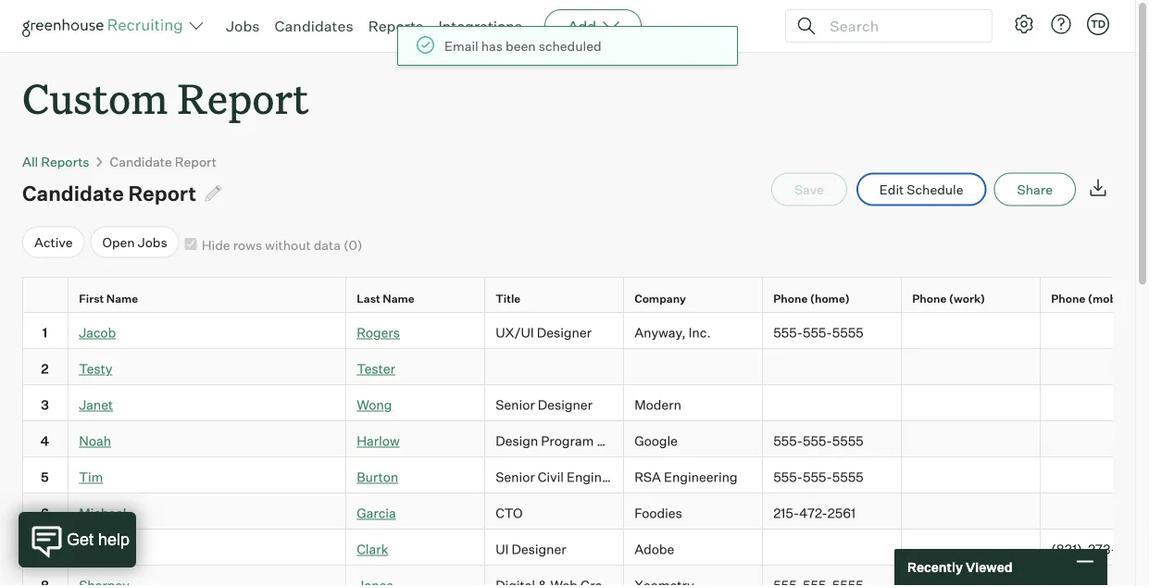 Task type: describe. For each thing, give the bounding box(es) containing it.
555-555-5555 for inc.
[[773, 324, 864, 341]]

(831)-273-9148
[[1051, 541, 1146, 557]]

2
[[41, 361, 49, 377]]

row containing 5
[[22, 457, 1149, 493]]

2 5555 from the top
[[832, 433, 864, 449]]

0 vertical spatial candidate
[[110, 153, 172, 170]]

clark link
[[357, 541, 388, 557]]

anyway,
[[635, 324, 686, 341]]

tester link
[[357, 361, 395, 377]]

555-555-5555 for engineering
[[773, 469, 864, 485]]

anyway, inc.
[[635, 324, 711, 341]]

1 vertical spatial candidate
[[22, 180, 124, 206]]

custom
[[22, 70, 168, 125]]

1 horizontal spatial reports
[[368, 17, 424, 35]]

noah link
[[79, 433, 111, 449]]

garcia
[[357, 505, 396, 521]]

row containing 6
[[22, 493, 1149, 529]]

0 vertical spatial report
[[177, 70, 309, 125]]

company
[[635, 291, 686, 305]]

3 cell
[[22, 385, 69, 421]]

adriana link
[[79, 541, 127, 557]]

472-
[[799, 505, 828, 521]]

recently viewed
[[908, 559, 1013, 576]]

(home)
[[810, 291, 850, 305]]

save and schedule this report to revisit it! element
[[771, 173, 856, 206]]

1 cell
[[22, 313, 69, 349]]

9148
[[1117, 541, 1146, 557]]

6 cell
[[22, 493, 69, 529]]

adobe
[[635, 541, 674, 557]]

td button
[[1087, 13, 1109, 35]]

designer for ux/ui designer
[[537, 324, 592, 341]]

noah
[[79, 433, 111, 449]]

edit schedule
[[880, 181, 964, 197]]

senior designer
[[496, 397, 593, 413]]

name for first name
[[106, 291, 138, 305]]

testy
[[79, 361, 112, 377]]

1
[[42, 324, 47, 341]]

name for last name
[[383, 291, 415, 305]]

jacob
[[79, 324, 116, 341]]

2561
[[828, 505, 856, 521]]

senior for senior civil engineer
[[496, 469, 535, 485]]

4 cell
[[22, 421, 69, 457]]

215-472-2561
[[773, 505, 856, 521]]

0 vertical spatial candidate report
[[110, 153, 217, 170]]

(0)
[[344, 237, 362, 253]]

1 vertical spatial reports
[[41, 153, 89, 170]]

greenhouse recruiting image
[[22, 15, 189, 37]]

all reports link
[[22, 153, 89, 170]]

design program manager
[[496, 433, 650, 449]]

recently
[[908, 559, 963, 576]]

has
[[481, 38, 503, 54]]

phone (work)
[[912, 291, 985, 305]]

273-
[[1088, 541, 1117, 557]]

email
[[444, 38, 478, 54]]

1 vertical spatial report
[[175, 153, 217, 170]]

rogers
[[357, 324, 400, 341]]

share button
[[994, 173, 1076, 206]]

last name column header
[[346, 278, 489, 318]]

ux/ui
[[496, 324, 534, 341]]

title column header
[[485, 278, 628, 318]]

senior for senior designer
[[496, 397, 535, 413]]

civil
[[538, 469, 564, 485]]

rsa engineering
[[635, 469, 738, 485]]

1 vertical spatial jobs
[[138, 234, 167, 250]]

row containing 1
[[22, 313, 1149, 349]]

0 vertical spatial jobs
[[226, 17, 260, 35]]

wong link
[[357, 397, 392, 413]]

janet link
[[79, 397, 113, 413]]

1 vertical spatial candidate report
[[22, 180, 196, 206]]

michael
[[79, 505, 126, 521]]

7 cell
[[22, 529, 69, 565]]

share
[[1017, 181, 1053, 197]]

integrations
[[438, 17, 522, 35]]

active
[[34, 234, 73, 250]]

td
[[1091, 18, 1106, 30]]

phone (home) column header
[[763, 278, 906, 318]]

wong
[[357, 397, 392, 413]]

last
[[357, 291, 380, 305]]

been
[[506, 38, 536, 54]]

program
[[541, 433, 594, 449]]

ux/ui designer
[[496, 324, 592, 341]]

row containing 3
[[22, 385, 1149, 421]]

rogers link
[[357, 324, 400, 341]]

reports link
[[368, 17, 424, 35]]

Search text field
[[825, 13, 975, 39]]

engineer
[[567, 469, 621, 485]]

add button
[[545, 9, 642, 43]]

first name column header
[[69, 278, 350, 318]]

tester
[[357, 361, 395, 377]]

4
[[40, 433, 49, 449]]

garcia link
[[357, 505, 396, 521]]

jobs link
[[226, 17, 260, 35]]

ui
[[496, 541, 509, 557]]



Task type: vqa. For each thing, say whether or not it's contained in the screenshot.
Designer to the middle
yes



Task type: locate. For each thing, give the bounding box(es) containing it.
5555 for inc.
[[832, 324, 864, 341]]

6 row from the top
[[22, 457, 1149, 493]]

designer right ui at the bottom left of page
[[512, 541, 566, 557]]

7 row from the top
[[22, 493, 1149, 529]]

name right the first
[[106, 291, 138, 305]]

5
[[41, 469, 49, 485]]

data
[[314, 237, 341, 253]]

rows
[[233, 237, 262, 253]]

1 555-555-5555 from the top
[[773, 324, 864, 341]]

Hide rows without data (0) checkbox
[[185, 238, 197, 250]]

report
[[177, 70, 309, 125], [175, 153, 217, 170], [128, 180, 196, 206]]

1 name from the left
[[106, 291, 138, 305]]

first
[[79, 291, 104, 305]]

candidate down custom report
[[110, 153, 172, 170]]

candidate report link
[[110, 153, 217, 170]]

designer up program
[[538, 397, 593, 413]]

candidate report up open
[[22, 180, 196, 206]]

9 row from the top
[[22, 565, 1149, 586]]

phone for phone (mobile)
[[1051, 291, 1086, 305]]

designer down title column header
[[537, 324, 592, 341]]

edit
[[880, 181, 904, 197]]

company column header
[[624, 278, 767, 318]]

(work)
[[949, 291, 985, 305]]

google
[[635, 433, 678, 449]]

phone left (work)
[[912, 291, 947, 305]]

harlow
[[357, 433, 400, 449]]

1 5555 from the top
[[832, 324, 864, 341]]

215-
[[773, 505, 799, 521]]

8 row from the top
[[22, 529, 1149, 565]]

1 vertical spatial designer
[[538, 397, 593, 413]]

schedule
[[907, 181, 964, 197]]

without
[[265, 237, 311, 253]]

2 phone from the left
[[912, 291, 947, 305]]

555-555-5555
[[773, 324, 864, 341], [773, 433, 864, 449], [773, 469, 864, 485]]

report down custom report
[[175, 153, 217, 170]]

tim
[[79, 469, 103, 485]]

6
[[41, 505, 49, 521]]

table containing 1
[[22, 277, 1149, 586]]

4 row from the top
[[22, 385, 1149, 421]]

1 phone from the left
[[773, 291, 808, 305]]

burton
[[357, 469, 398, 485]]

configure image
[[1013, 13, 1035, 35]]

candidate down all reports link
[[22, 180, 124, 206]]

reports right the candidates
[[368, 17, 424, 35]]

5 row from the top
[[22, 421, 1149, 457]]

manager
[[597, 433, 650, 449]]

0 horizontal spatial phone
[[773, 291, 808, 305]]

adriana
[[79, 541, 127, 557]]

candidate report
[[110, 153, 217, 170], [22, 180, 196, 206]]

senior civil engineer
[[496, 469, 621, 485]]

phone (home)
[[773, 291, 850, 305]]

edit schedule button
[[856, 173, 987, 206]]

1 row from the top
[[22, 277, 1149, 318]]

burton link
[[357, 469, 398, 485]]

senior left civil at bottom left
[[496, 469, 535, 485]]

0 vertical spatial senior
[[496, 397, 535, 413]]

tim link
[[79, 469, 103, 485]]

title
[[496, 291, 521, 305]]

1 vertical spatial 5555
[[832, 433, 864, 449]]

phone (mobile)
[[1051, 291, 1134, 305]]

1 horizontal spatial phone
[[912, 291, 947, 305]]

open
[[102, 234, 135, 250]]

0 horizontal spatial jobs
[[138, 234, 167, 250]]

candidates link
[[275, 17, 353, 35]]

2 horizontal spatial phone
[[1051, 291, 1086, 305]]

td button
[[1083, 9, 1113, 39]]

1 horizontal spatial name
[[383, 291, 415, 305]]

2 vertical spatial report
[[128, 180, 196, 206]]

0 vertical spatial reports
[[368, 17, 424, 35]]

rsa
[[635, 469, 661, 485]]

name inside column header
[[106, 291, 138, 305]]

(mobile)
[[1088, 291, 1134, 305]]

2 vertical spatial designer
[[512, 541, 566, 557]]

table
[[22, 277, 1149, 586]]

0 vertical spatial 5555
[[832, 324, 864, 341]]

first name
[[79, 291, 138, 305]]

2 senior from the top
[[496, 469, 535, 485]]

2 555-555-5555 from the top
[[773, 433, 864, 449]]

michael link
[[79, 505, 126, 521]]

reports right all
[[41, 153, 89, 170]]

report down candidate report link
[[128, 180, 196, 206]]

3 phone from the left
[[1051, 291, 1086, 305]]

designer for ui designer
[[512, 541, 566, 557]]

download image
[[1087, 177, 1109, 199]]

3 5555 from the top
[[832, 469, 864, 485]]

cell
[[902, 313, 1041, 349], [1041, 313, 1149, 349], [485, 349, 624, 385], [624, 349, 763, 385], [763, 349, 902, 385], [902, 349, 1041, 385], [1041, 349, 1149, 385], [763, 385, 902, 421], [902, 385, 1041, 421], [1041, 385, 1149, 421], [902, 421, 1041, 457], [1041, 421, 1149, 457], [902, 457, 1041, 493], [1041, 457, 1149, 493], [902, 493, 1041, 529], [1041, 493, 1149, 529], [763, 529, 902, 565], [902, 529, 1041, 565], [22, 565, 69, 586], [902, 565, 1041, 586], [1041, 565, 1149, 586]]

all
[[22, 153, 38, 170]]

row
[[22, 277, 1149, 318], [22, 313, 1149, 349], [22, 349, 1149, 385], [22, 385, 1149, 421], [22, 421, 1149, 457], [22, 457, 1149, 493], [22, 493, 1149, 529], [22, 529, 1149, 565], [22, 565, 1149, 586]]

2 vertical spatial 555-555-5555
[[773, 469, 864, 485]]

1 vertical spatial senior
[[496, 469, 535, 485]]

testy link
[[79, 361, 112, 377]]

email has been scheduled
[[444, 38, 602, 54]]

2 vertical spatial 5555
[[832, 469, 864, 485]]

viewed
[[966, 559, 1013, 576]]

3 row from the top
[[22, 349, 1149, 385]]

1 vertical spatial 555-555-5555
[[773, 433, 864, 449]]

all reports
[[22, 153, 89, 170]]

row containing 7
[[22, 529, 1149, 565]]

senior up design at the bottom left of page
[[496, 397, 535, 413]]

jobs left the candidates
[[226, 17, 260, 35]]

row containing 2
[[22, 349, 1149, 385]]

3 555-555-5555 from the top
[[773, 469, 864, 485]]

phone for phone (home)
[[773, 291, 808, 305]]

design
[[496, 433, 538, 449]]

phone for phone (work)
[[912, 291, 947, 305]]

row containing first name
[[22, 277, 1149, 318]]

0 horizontal spatial name
[[106, 291, 138, 305]]

phone (work) column header
[[902, 278, 1045, 318]]

row containing 4
[[22, 421, 1149, 457]]

5555 for engineering
[[832, 469, 864, 485]]

designer for senior designer
[[538, 397, 593, 413]]

designer
[[537, 324, 592, 341], [538, 397, 593, 413], [512, 541, 566, 557]]

7
[[41, 541, 49, 557]]

candidate report down custom report
[[110, 153, 217, 170]]

foodies
[[635, 505, 682, 521]]

name right last
[[383, 291, 415, 305]]

(831)-
[[1051, 541, 1088, 557]]

cto
[[496, 505, 523, 521]]

ui designer
[[496, 541, 566, 557]]

5555
[[832, 324, 864, 341], [832, 433, 864, 449], [832, 469, 864, 485]]

hide
[[202, 237, 230, 253]]

column header
[[22, 278, 72, 318]]

open jobs
[[102, 234, 167, 250]]

reports
[[368, 17, 424, 35], [41, 153, 89, 170]]

add
[[568, 17, 597, 35]]

0 vertical spatial designer
[[537, 324, 592, 341]]

scheduled
[[539, 38, 602, 54]]

2 row from the top
[[22, 313, 1149, 349]]

jacob link
[[79, 324, 116, 341]]

hide rows without data (0)
[[202, 237, 362, 253]]

2 cell
[[22, 349, 69, 385]]

1 senior from the top
[[496, 397, 535, 413]]

harlow link
[[357, 433, 400, 449]]

senior
[[496, 397, 535, 413], [496, 469, 535, 485]]

report down jobs link
[[177, 70, 309, 125]]

candidate
[[110, 153, 172, 170], [22, 180, 124, 206]]

555-
[[773, 324, 803, 341], [803, 324, 832, 341], [773, 433, 803, 449], [803, 433, 832, 449], [773, 469, 803, 485], [803, 469, 832, 485]]

janet
[[79, 397, 113, 413]]

0 vertical spatial 555-555-5555
[[773, 324, 864, 341]]

0 horizontal spatial reports
[[41, 153, 89, 170]]

3
[[41, 397, 49, 413]]

5 cell
[[22, 457, 69, 493]]

phone left (mobile)
[[1051, 291, 1086, 305]]

custom report
[[22, 70, 309, 125]]

phone left (home)
[[773, 291, 808, 305]]

jobs right open
[[138, 234, 167, 250]]

1 horizontal spatial jobs
[[226, 17, 260, 35]]

candidates
[[275, 17, 353, 35]]

integrations link
[[438, 17, 522, 35]]

name inside column header
[[383, 291, 415, 305]]

phone
[[773, 291, 808, 305], [912, 291, 947, 305], [1051, 291, 1086, 305]]

2 name from the left
[[383, 291, 415, 305]]



